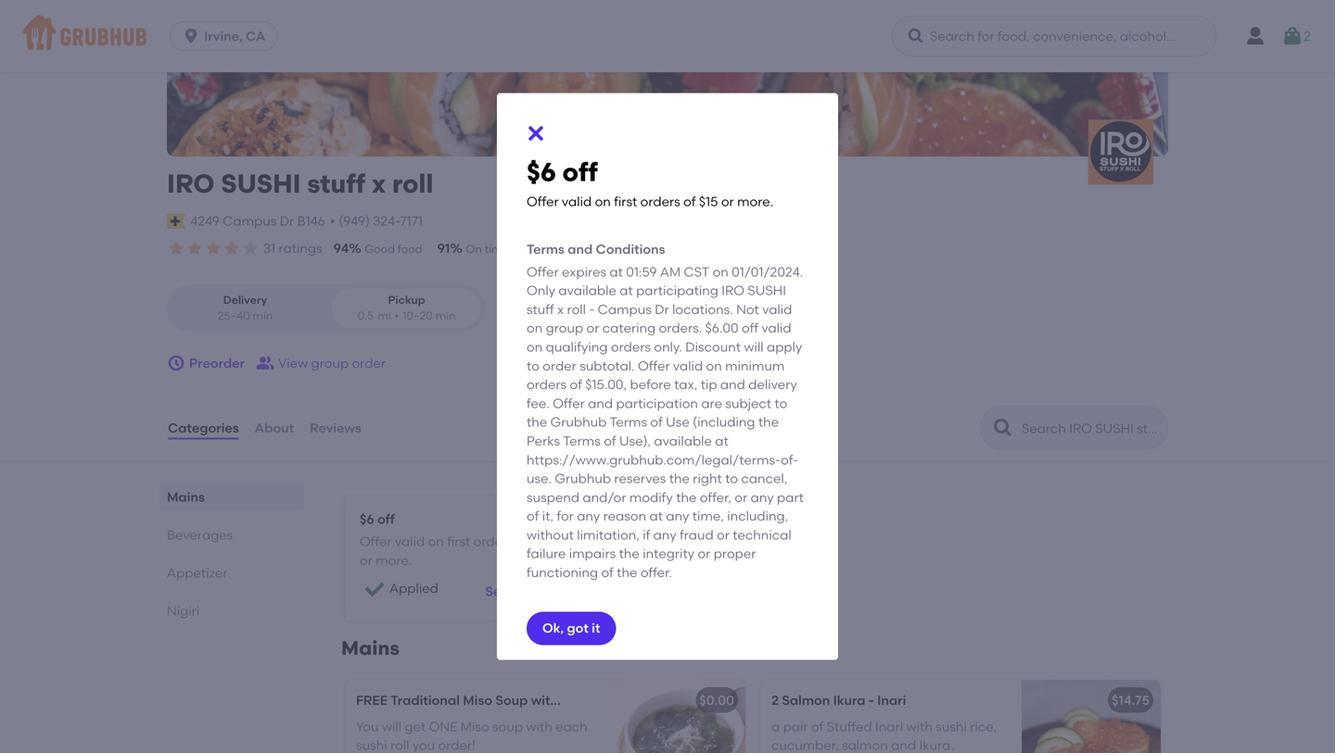 Task type: locate. For each thing, give the bounding box(es) containing it.
dr
[[280, 213, 294, 229], [655, 302, 669, 318]]

1 vertical spatial 2
[[772, 693, 779, 709]]

1 vertical spatial svg image
[[362, 577, 388, 603]]

sushi up the 4249 campus dr b146
[[221, 168, 301, 199]]

0 vertical spatial will
[[744, 339, 764, 355]]

of left $15.00,
[[570, 377, 582, 393]]

1 horizontal spatial to
[[725, 471, 738, 487]]

suspend
[[527, 490, 580, 506]]

0 vertical spatial inari
[[877, 693, 906, 709]]

soup
[[492, 720, 523, 735]]

1 horizontal spatial will
[[744, 339, 764, 355]]

1 horizontal spatial 94
[[568, 241, 584, 256]]

1 star icon image from the left
[[167, 239, 185, 258]]

svg image left the applied
[[362, 577, 388, 603]]

1 horizontal spatial dr
[[655, 302, 669, 318]]

stuff
[[307, 168, 365, 199], [527, 302, 554, 318]]

any up fraud
[[666, 509, 689, 525]]

use
[[666, 415, 690, 430]]

3 star icon image from the left
[[204, 239, 223, 258]]

0 horizontal spatial iro
[[167, 168, 215, 199]]

mains
[[167, 490, 205, 505], [341, 637, 400, 661]]

valid up the applied
[[395, 534, 425, 550]]

inari up a pair of stuffed inari with sushi rice, cucumber, salmon and ikura.
[[877, 693, 906, 709]]

will inside terms and conditions offer expires at 01:59 am cst on 01/01/2024. only available at participating iro sushi stuff x roll - campus dr locations. not valid on group or catering orders. $6.00 off valid on qualifying orders only. discount will apply to order subtotal. offer valid on minimum orders of $15.00, before tax, tip and delivery fee. offer and participation are subject to the grubhub terms of use (including the perks terms of use), available at https://www.grubhub.com/legal/terms-of- use. grubhub reserves the right to cancel, suspend and/or modify the offer, or any part of it, for any reason at any time, including, without limitation, if any fraud or technical failure impairs the integrity or proper functioning of the offer.
[[744, 339, 764, 355]]

qualifying
[[546, 339, 608, 355]]

first up correct at top
[[614, 194, 637, 209]]

group right "view" at the left
[[311, 356, 349, 371]]

https://www.grubhub.com/legal/terms-
[[527, 452, 781, 468]]

0 vertical spatial available
[[559, 283, 617, 299]]

see
[[485, 584, 509, 600]]

at down 01:59
[[620, 283, 633, 299]]

option group containing delivery 25–40 min
[[167, 285, 485, 332]]

any right if
[[653, 528, 677, 543]]

appetizer
[[167, 566, 228, 582]]

group up 'qualifying'
[[546, 321, 583, 336]]

$6 off offer valid on first orders of $15 or more. up correct order
[[527, 157, 774, 209]]

more. up the 01/01/2024.
[[737, 194, 774, 209]]

terms up use), at the bottom of page
[[610, 415, 647, 430]]

0 horizontal spatial x
[[372, 168, 386, 199]]

sushi down the 01/01/2024.
[[748, 283, 786, 299]]

more. up the applied
[[376, 553, 412, 569]]

0 vertical spatial roll
[[392, 168, 434, 199]]

at
[[610, 264, 623, 280], [620, 283, 633, 299], [715, 434, 729, 449], [650, 509, 663, 525]]

inari inside a pair of stuffed inari with sushi rice, cucumber, salmon and ikura.
[[875, 720, 903, 735]]

0 horizontal spatial first
[[447, 534, 470, 550]]

1 vertical spatial delivery
[[749, 377, 797, 393]]

grubhub
[[550, 415, 607, 430], [555, 471, 611, 487]]

on up correct at top
[[595, 194, 611, 209]]

1 horizontal spatial more.
[[737, 194, 774, 209]]

roll up 'qualifying'
[[567, 302, 586, 318]]

dr down participating
[[655, 302, 669, 318]]

2 inside button
[[1304, 28, 1311, 44]]

0 vertical spatial 2
[[1304, 28, 1311, 44]]

(including
[[693, 415, 755, 430]]

0 vertical spatial grubhub
[[550, 415, 607, 430]]

min inside delivery 25–40 min
[[253, 309, 273, 323]]

0 vertical spatial sushi
[[221, 168, 301, 199]]

mains up beverages
[[167, 490, 205, 505]]

of up cst
[[684, 194, 696, 209]]

minimum
[[725, 358, 785, 374]]

-
[[589, 302, 595, 318], [869, 693, 874, 709]]

roll up 7171
[[392, 168, 434, 199]]

• right mi
[[395, 309, 399, 323]]

off down not
[[742, 321, 759, 336]]

0 horizontal spatial mains
[[167, 490, 205, 505]]

iro up 4249
[[167, 168, 215, 199]]

1 horizontal spatial stuff
[[527, 302, 554, 318]]

(949)
[[339, 213, 370, 229]]

0 horizontal spatial $15
[[532, 534, 551, 550]]

to right right on the right bottom of the page
[[725, 471, 738, 487]]

orders down catering
[[611, 339, 651, 355]]

at down correct at top
[[610, 264, 623, 280]]

$15 up cst
[[699, 194, 718, 209]]

0 horizontal spatial -
[[589, 302, 595, 318]]

1 horizontal spatial x
[[557, 302, 564, 318]]

svg image
[[1282, 25, 1304, 47], [182, 27, 200, 45], [907, 27, 926, 45], [525, 122, 547, 145]]

94 for correct order
[[568, 241, 584, 256]]

tip
[[701, 377, 717, 393]]

$15
[[699, 194, 718, 209], [532, 534, 551, 550]]

1 min from the left
[[253, 309, 273, 323]]

0 vertical spatial delivery
[[512, 242, 553, 256]]

with right soup
[[526, 720, 553, 735]]

1 vertical spatial iro
[[722, 283, 745, 299]]

tax,
[[674, 377, 698, 393]]

0 vertical spatial campus
[[223, 213, 277, 229]]

grubhub up perks
[[550, 415, 607, 430]]

1 horizontal spatial svg image
[[362, 577, 388, 603]]

1 vertical spatial •
[[395, 309, 399, 323]]

0 vertical spatial miso
[[463, 693, 492, 709]]

x up • (949) 324-7171
[[372, 168, 386, 199]]

1 vertical spatial more.
[[376, 553, 412, 569]]

the down fee.
[[527, 415, 547, 430]]

delivery inside terms and conditions offer expires at 01:59 am cst on 01/01/2024. only available at participating iro sushi stuff x roll - campus dr locations. not valid on group or catering orders. $6.00 off valid on qualifying orders only. discount will apply to order subtotal. offer valid on minimum orders of $15.00, before tax, tip and delivery fee. offer and participation are subject to the grubhub terms of use (including the perks terms of use), available at https://www.grubhub.com/legal/terms-of- use. grubhub reserves the right to cancel, suspend and/or modify the offer, or any part of it, for any reason at any time, including, without limitation, if any fraud or technical failure impairs the integrity or proper functioning of the offer.
[[749, 377, 797, 393]]

1 horizontal spatial off
[[562, 157, 598, 188]]

about button
[[254, 395, 295, 462]]

sushi inside a pair of stuffed inari with sushi rice, cucumber, salmon and ikura.
[[936, 720, 967, 735]]

0 vertical spatial $15
[[699, 194, 718, 209]]

with inside a pair of stuffed inari with sushi rice, cucumber, salmon and ikura.
[[906, 720, 933, 735]]

and/or
[[583, 490, 626, 506]]

delivery down 'minimum'
[[749, 377, 797, 393]]

- down expires
[[589, 302, 595, 318]]

off inside terms and conditions offer expires at 01:59 am cst on 01/01/2024. only available at participating iro sushi stuff x roll - campus dr locations. not valid on group or catering orders. $6.00 off valid on qualifying orders only. discount will apply to order subtotal. offer valid on minimum orders of $15.00, before tax, tip and delivery fee. offer and participation are subject to the grubhub terms of use (including the perks terms of use), available at https://www.grubhub.com/legal/terms-of- use. grubhub reserves the right to cancel, suspend and/or modify the offer, or any part of it, for any reason at any time, including, without limitation, if any fraud or technical failure impairs the integrity or proper functioning of the offer.
[[742, 321, 759, 336]]

will up 'minimum'
[[744, 339, 764, 355]]

use.
[[527, 471, 552, 487]]

or
[[721, 194, 734, 209], [587, 321, 599, 336], [735, 490, 748, 506], [717, 528, 730, 543], [698, 546, 711, 562], [360, 553, 373, 569]]

1 horizontal spatial group
[[546, 321, 583, 336]]

0 vertical spatial group
[[546, 321, 583, 336]]

valid right not
[[762, 302, 792, 318]]

dr inside terms and conditions offer expires at 01:59 am cst on 01/01/2024. only available at participating iro sushi stuff x roll - campus dr locations. not valid on group or catering orders. $6.00 off valid on qualifying orders only. discount will apply to order subtotal. offer valid on minimum orders of $15.00, before tax, tip and delivery fee. offer and participation are subject to the grubhub terms of use (including the perks terms of use), available at https://www.grubhub.com/legal/terms-of- use. grubhub reserves the right to cancel, suspend and/or modify the offer, or any part of it, for any reason at any time, including, without limitation, if any fraud or technical failure impairs the integrity or proper functioning of the offer.
[[655, 302, 669, 318]]

1 horizontal spatial iro
[[722, 283, 745, 299]]

inari up salmon
[[875, 720, 903, 735]]

1 vertical spatial $15
[[532, 534, 551, 550]]

0 horizontal spatial dr
[[280, 213, 294, 229]]

1 vertical spatial x
[[557, 302, 564, 318]]

the left offer.
[[617, 565, 638, 581]]

reviews button
[[309, 395, 362, 462]]

of
[[684, 194, 696, 209], [570, 377, 582, 393], [650, 415, 663, 430], [604, 434, 616, 449], [527, 509, 539, 525], [517, 534, 529, 550], [601, 565, 614, 581], [599, 693, 612, 709], [811, 720, 824, 735]]

and left ikura.
[[891, 738, 916, 754]]

limitation,
[[577, 528, 640, 543]]

star icon image
[[167, 239, 185, 258], [185, 239, 204, 258], [204, 239, 223, 258], [223, 239, 241, 258], [241, 239, 260, 258]]

option group
[[167, 285, 485, 332]]

1 horizontal spatial $6
[[527, 157, 556, 188]]

of up see details
[[517, 534, 529, 550]]

will left get at the bottom left of page
[[382, 720, 402, 735]]

with right the soup
[[531, 693, 558, 709]]

0 horizontal spatial off
[[377, 512, 395, 528]]

94 up expires
[[568, 241, 584, 256]]

0 horizontal spatial campus
[[223, 213, 277, 229]]

1 horizontal spatial sushi
[[748, 283, 786, 299]]

order inside button
[[352, 356, 386, 371]]

available down use
[[654, 434, 712, 449]]

terms
[[527, 242, 565, 258], [610, 415, 647, 430], [563, 434, 601, 449]]

cancel,
[[741, 471, 788, 487]]

part
[[777, 490, 804, 506]]

any
[[751, 490, 774, 506], [577, 509, 600, 525], [666, 509, 689, 525], [653, 528, 677, 543], [615, 693, 638, 709]]

only
[[527, 283, 556, 299]]

0 vertical spatial off
[[562, 157, 598, 188]]

2 94 from the left
[[568, 241, 584, 256]]

1 vertical spatial sushi
[[748, 283, 786, 299]]

2 vertical spatial to
[[725, 471, 738, 487]]

roll left you at the left bottom of page
[[390, 738, 409, 754]]

sushi inside 'you will get one miso soup with each sushi roll you order!'
[[356, 738, 387, 754]]

min inside pickup 0.5 mi • 10–20 min
[[436, 309, 456, 323]]

2 salmon ikura - inari image
[[1022, 681, 1161, 754]]

$15 down it,
[[532, 534, 551, 550]]

1 vertical spatial available
[[654, 434, 712, 449]]

1 horizontal spatial min
[[436, 309, 456, 323]]

fraud
[[680, 528, 714, 543]]

1 vertical spatial grubhub
[[555, 471, 611, 487]]

available down expires
[[559, 283, 617, 299]]

order
[[644, 242, 673, 256], [352, 356, 386, 371], [543, 358, 577, 374], [561, 693, 596, 709]]

1 vertical spatial terms
[[610, 415, 647, 430]]

2 horizontal spatial off
[[742, 321, 759, 336]]

order down the 0.5
[[352, 356, 386, 371]]

1 horizontal spatial sushi
[[936, 720, 967, 735]]

0 vertical spatial -
[[589, 302, 595, 318]]

0 horizontal spatial will
[[382, 720, 402, 735]]

2 min from the left
[[436, 309, 456, 323]]

a
[[772, 720, 780, 735]]

iro inside terms and conditions offer expires at 01:59 am cst on 01/01/2024. only available at participating iro sushi stuff x roll - campus dr locations. not valid on group or catering orders. $6.00 off valid on qualifying orders only. discount will apply to order subtotal. offer valid on minimum orders of $15.00, before tax, tip and delivery fee. offer and participation are subject to the grubhub terms of use (including the perks terms of use), available at https://www.grubhub.com/legal/terms-of- use. grubhub reserves the right to cancel, suspend and/or modify the offer, or any part of it, for any reason at any time, including, without limitation, if any fraud or technical failure impairs the integrity or proper functioning of the offer.
[[722, 283, 745, 299]]

to right the subject
[[775, 396, 788, 412]]

0 horizontal spatial min
[[253, 309, 273, 323]]

94
[[333, 241, 349, 256], [568, 241, 584, 256]]

free
[[356, 693, 388, 709]]

1 vertical spatial mains
[[341, 637, 400, 661]]

1 vertical spatial dr
[[655, 302, 669, 318]]

mains up free
[[341, 637, 400, 661]]

ikura
[[833, 693, 866, 709]]

first left failure
[[447, 534, 470, 550]]

- right ikura
[[869, 693, 874, 709]]

2 salmon ikura - inari
[[772, 693, 906, 709]]

terms up only
[[527, 242, 565, 258]]

1 vertical spatial miso
[[461, 720, 489, 735]]

orders up correct order
[[640, 194, 680, 209]]

min down delivery
[[253, 309, 273, 323]]

order up "am"
[[644, 242, 673, 256]]

1 vertical spatial off
[[742, 321, 759, 336]]

x up 'qualifying'
[[557, 302, 564, 318]]

0 horizontal spatial $6
[[360, 512, 374, 528]]

apply
[[767, 339, 802, 355]]

1 horizontal spatial 2
[[1304, 28, 1311, 44]]

offer up before
[[638, 358, 670, 374]]

0 horizontal spatial sushi
[[221, 168, 301, 199]]

svg image inside 2 button
[[1282, 25, 1304, 47]]

campus up 31
[[223, 213, 277, 229]]

0 vertical spatial iro
[[167, 168, 215, 199]]

0 vertical spatial sushi
[[936, 720, 967, 735]]

reviews
[[310, 421, 361, 436]]

324-
[[373, 213, 400, 229]]

grubhub up and/or
[[555, 471, 611, 487]]

sushi down 'you'
[[356, 738, 387, 754]]

$14.75
[[1112, 693, 1150, 709]]

1 vertical spatial roll
[[567, 302, 586, 318]]

$6 off offer valid on first orders of $15 or more. up the applied
[[360, 512, 551, 569]]

and
[[568, 242, 593, 258], [720, 377, 746, 393], [588, 396, 613, 412], [891, 738, 916, 754]]

0 horizontal spatial 94
[[333, 241, 349, 256]]

0 horizontal spatial stuff
[[307, 168, 365, 199]]

0 vertical spatial first
[[614, 194, 637, 209]]

order down 'qualifying'
[[543, 358, 577, 374]]

1 vertical spatial campus
[[598, 302, 652, 318]]

roll inside 'you will get one miso soup with each sushi roll you order!'
[[390, 738, 409, 754]]

details
[[512, 584, 555, 600]]

on down only
[[527, 321, 543, 336]]

1 horizontal spatial $15
[[699, 194, 718, 209]]

1 94 from the left
[[333, 241, 349, 256]]

order up each
[[561, 693, 596, 709]]

stuffed
[[827, 720, 872, 735]]

- inside terms and conditions offer expires at 01:59 am cst on 01/01/2024. only available at participating iro sushi stuff x roll - campus dr locations. not valid on group or catering orders. $6.00 off valid on qualifying orders only. discount will apply to order subtotal. offer valid on minimum orders of $15.00, before tax, tip and delivery fee. offer and participation are subject to the grubhub terms of use (including the perks terms of use), available at https://www.grubhub.com/legal/terms-of- use. grubhub reserves the right to cancel, suspend and/or modify the offer, or any part of it, for any reason at any time, including, without limitation, if any fraud or technical failure impairs the integrity or proper functioning of the offer.
[[589, 302, 595, 318]]

subscription pass image
[[167, 214, 186, 229]]

• inside pickup 0.5 mi • 10–20 min
[[395, 309, 399, 323]]

roll
[[392, 168, 434, 199], [567, 302, 586, 318], [390, 738, 409, 754]]

0 vertical spatial $6 off offer valid on first orders of $15 or more.
[[527, 157, 774, 209]]

2 vertical spatial roll
[[390, 738, 409, 754]]

offer up the applied
[[360, 534, 392, 550]]

94 down (949)
[[333, 241, 349, 256]]

available
[[559, 283, 617, 299], [654, 434, 712, 449]]

if
[[643, 528, 650, 543]]

svg image
[[167, 354, 185, 373], [362, 577, 388, 603]]

pair
[[783, 720, 808, 735]]

to
[[527, 358, 540, 374], [775, 396, 788, 412], [725, 471, 738, 487]]

any right for
[[577, 509, 600, 525]]

orders.
[[659, 321, 702, 336]]

sushi up ikura.
[[936, 720, 967, 735]]

free traditional miso soup with order of any roll!
[[356, 693, 665, 709]]

1 vertical spatial will
[[382, 720, 402, 735]]

sushi
[[221, 168, 301, 199], [748, 283, 786, 299]]

1 horizontal spatial -
[[869, 693, 874, 709]]

stuff inside terms and conditions offer expires at 01:59 am cst on 01/01/2024. only available at participating iro sushi stuff x roll - campus dr locations. not valid on group or catering orders. $6.00 off valid on qualifying orders only. discount will apply to order subtotal. offer valid on minimum orders of $15.00, before tax, tip and delivery fee. offer and participation are subject to the grubhub terms of use (including the perks terms of use), available at https://www.grubhub.com/legal/terms-of- use. grubhub reserves the right to cancel, suspend and/or modify the offer, or any part of it, for any reason at any time, including, without limitation, if any fraud or technical failure impairs the integrity or proper functioning of the offer.
[[527, 302, 554, 318]]

offer,
[[700, 490, 732, 506]]

about
[[255, 421, 294, 436]]

of-
[[781, 452, 799, 468]]

on up the applied
[[428, 534, 444, 550]]

ca
[[246, 28, 266, 44]]

terms and conditions offer expires at 01:59 am cst on 01/01/2024. only available at participating iro sushi stuff x roll - campus dr locations. not valid on group or catering orders. $6.00 off valid on qualifying orders only. discount will apply to order subtotal. offer valid on minimum orders of $15.00, before tax, tip and delivery fee. offer and participation are subject to the grubhub terms of use (including the perks terms of use), available at https://www.grubhub.com/legal/terms-of- use. grubhub reserves the right to cancel, suspend and/or modify the offer, or any part of it, for any reason at any time, including, without limitation, if any fraud or technical failure impairs the integrity or proper functioning of the offer.
[[527, 242, 804, 581]]

1 horizontal spatial campus
[[598, 302, 652, 318]]

terms right perks
[[563, 434, 601, 449]]

svg image left preorder
[[167, 354, 185, 373]]

1 horizontal spatial •
[[395, 309, 399, 323]]

1 vertical spatial group
[[311, 356, 349, 371]]

x inside terms and conditions offer expires at 01:59 am cst on 01/01/2024. only available at participating iro sushi stuff x roll - campus dr locations. not valid on group or catering orders. $6.00 off valid on qualifying orders only. discount will apply to order subtotal. offer valid on minimum orders of $15.00, before tax, tip and delivery fee. offer and participation are subject to the grubhub terms of use (including the perks terms of use), available at https://www.grubhub.com/legal/terms-of- use. grubhub reserves the right to cancel, suspend and/or modify the offer, or any part of it, for any reason at any time, including, without limitation, if any fraud or technical failure impairs the integrity or proper functioning of the offer.
[[557, 302, 564, 318]]

$6 off offer valid on first orders of $15 or more.
[[527, 157, 774, 209], [360, 512, 551, 569]]

0 horizontal spatial group
[[311, 356, 349, 371]]

pickup 0.5 mi • 10–20 min
[[358, 293, 456, 323]]

offer right fee.
[[553, 396, 585, 412]]

view group order
[[278, 356, 386, 371]]

time,
[[693, 509, 724, 525]]

the down limitation,
[[619, 546, 640, 562]]

0 horizontal spatial delivery
[[512, 242, 553, 256]]

valid up expires
[[562, 194, 592, 209]]

2 for 2
[[1304, 28, 1311, 44]]

good
[[365, 242, 395, 256]]

mi
[[378, 309, 391, 323]]

delivery right the 'time'
[[512, 242, 553, 256]]

1 vertical spatial stuff
[[527, 302, 554, 318]]

correct order
[[599, 242, 673, 256]]

not
[[736, 302, 759, 318]]

roll inside terms and conditions offer expires at 01:59 am cst on 01/01/2024. only available at participating iro sushi stuff x roll - campus dr locations. not valid on group or catering orders. $6.00 off valid on qualifying orders only. discount will apply to order subtotal. offer valid on minimum orders of $15.00, before tax, tip and delivery fee. offer and participation are subject to the grubhub terms of use (including the perks terms of use), available at https://www.grubhub.com/legal/terms-of- use. grubhub reserves the right to cancel, suspend and/or modify the offer, or any part of it, for any reason at any time, including, without limitation, if any fraud or technical failure impairs the integrity or proper functioning of the offer.
[[567, 302, 586, 318]]

• (949) 324-7171
[[330, 213, 423, 229]]

main navigation navigation
[[0, 0, 1335, 72]]

2 horizontal spatial to
[[775, 396, 788, 412]]

to up fee.
[[527, 358, 540, 374]]

1 vertical spatial sushi
[[356, 738, 387, 754]]

salmon
[[782, 693, 830, 709]]

0 horizontal spatial sushi
[[356, 738, 387, 754]]

dr left b146
[[280, 213, 294, 229]]

soup
[[496, 693, 528, 709]]

0 vertical spatial svg image
[[167, 354, 185, 373]]

iro up not
[[722, 283, 745, 299]]

am
[[660, 264, 681, 280]]

group inside terms and conditions offer expires at 01:59 am cst on 01/01/2024. only available at participating iro sushi stuff x roll - campus dr locations. not valid on group or catering orders. $6.00 off valid on qualifying orders only. discount will apply to order subtotal. offer valid on minimum orders of $15.00, before tax, tip and delivery fee. offer and participation are subject to the grubhub terms of use (including the perks terms of use), available at https://www.grubhub.com/legal/terms-of- use. grubhub reserves the right to cancel, suspend and/or modify the offer, or any part of it, for any reason at any time, including, without limitation, if any fraud or technical failure impairs the integrity or proper functioning of the offer.
[[546, 321, 583, 336]]

ok,
[[543, 621, 564, 637]]

of left roll!
[[599, 693, 612, 709]]

1 vertical spatial inari
[[875, 720, 903, 735]]

0 horizontal spatial 2
[[772, 693, 779, 709]]

iro
[[167, 168, 215, 199], [722, 283, 745, 299]]

discount
[[686, 339, 741, 355]]

0 vertical spatial more.
[[737, 194, 774, 209]]

and inside a pair of stuffed inari with sushi rice, cucumber, salmon and ikura.
[[891, 738, 916, 754]]

1 vertical spatial to
[[775, 396, 788, 412]]

campus inside terms and conditions offer expires at 01:59 am cst on 01/01/2024. only available at participating iro sushi stuff x roll - campus dr locations. not valid on group or catering orders. $6.00 off valid on qualifying orders only. discount will apply to order subtotal. offer valid on minimum orders of $15.00, before tax, tip and delivery fee. offer and participation are subject to the grubhub terms of use (including the perks terms of use), available at https://www.grubhub.com/legal/terms-of- use. grubhub reserves the right to cancel, suspend and/or modify the offer, or any part of it, for any reason at any time, including, without limitation, if any fraud or technical failure impairs the integrity or proper functioning of the offer.
[[598, 302, 652, 318]]

of down the impairs
[[601, 565, 614, 581]]



Task type: describe. For each thing, give the bounding box(es) containing it.
2 star icon image from the left
[[185, 239, 204, 258]]

correct
[[599, 242, 641, 256]]

any left roll!
[[615, 693, 638, 709]]

you
[[356, 720, 379, 735]]

1 horizontal spatial first
[[614, 194, 637, 209]]

delivery
[[223, 293, 267, 307]]

only.
[[654, 339, 682, 355]]

sushi inside terms and conditions offer expires at 01:59 am cst on 01/01/2024. only available at participating iro sushi stuff x roll - campus dr locations. not valid on group or catering orders. $6.00 off valid on qualifying orders only. discount will apply to order subtotal. offer valid on minimum orders of $15.00, before tax, tip and delivery fee. offer and participation are subject to the grubhub terms of use (including the perks terms of use), available at https://www.grubhub.com/legal/terms-of- use. grubhub reserves the right to cancel, suspend and/or modify the offer, or any part of it, for any reason at any time, including, without limitation, if any fraud or technical failure impairs the integrity or proper functioning of the offer.
[[748, 283, 786, 299]]

valid up apply on the top
[[762, 321, 792, 336]]

ratings
[[279, 241, 322, 256]]

$0.00
[[700, 693, 734, 709]]

campus inside button
[[223, 213, 277, 229]]

iro sushi stuff x roll
[[167, 168, 434, 199]]

it,
[[542, 509, 554, 525]]

svg image inside irvine, ca button
[[182, 27, 200, 45]]

01:59
[[626, 264, 657, 280]]

are
[[701, 396, 722, 412]]

iro sushi stuff x roll logo image
[[1089, 120, 1154, 185]]

25–40
[[218, 309, 250, 323]]

0 vertical spatial $6
[[527, 157, 556, 188]]

beverages
[[167, 528, 233, 544]]

orders up see
[[474, 534, 514, 550]]

order inside terms and conditions offer expires at 01:59 am cst on 01/01/2024. only available at participating iro sushi stuff x roll - campus dr locations. not valid on group or catering orders. $6.00 off valid on qualifying orders only. discount will apply to order subtotal. offer valid on minimum orders of $15.00, before tax, tip and delivery fee. offer and participation are subject to the grubhub terms of use (including the perks terms of use), available at https://www.grubhub.com/legal/terms-of- use. grubhub reserves the right to cancel, suspend and/or modify the offer, or any part of it, for any reason at any time, including, without limitation, if any fraud or technical failure impairs the integrity or proper functioning of the offer.
[[543, 358, 577, 374]]

before
[[630, 377, 671, 393]]

4249
[[190, 213, 220, 229]]

0 vertical spatial terms
[[527, 242, 565, 258]]

1 vertical spatial $6 off offer valid on first orders of $15 or more.
[[360, 512, 551, 569]]

any down cancel,
[[751, 490, 774, 506]]

cucumber,
[[772, 738, 839, 754]]

participating
[[636, 283, 719, 299]]

including,
[[727, 509, 789, 525]]

1 horizontal spatial mains
[[341, 637, 400, 661]]

modify
[[630, 490, 673, 506]]

4249 campus dr b146 button
[[189, 211, 326, 232]]

you will get one miso soup with each sushi roll you order!
[[356, 720, 588, 754]]

preorder
[[189, 356, 245, 371]]

of left use), at the bottom of page
[[604, 434, 616, 449]]

0 horizontal spatial more.
[[376, 553, 412, 569]]

food
[[398, 242, 422, 256]]

people icon image
[[256, 354, 274, 373]]

subtotal.
[[580, 358, 635, 374]]

the down the subject
[[758, 415, 779, 430]]

at down (including
[[715, 434, 729, 449]]

get
[[405, 720, 426, 735]]

it
[[592, 621, 600, 637]]

conditions
[[596, 242, 665, 258]]

0 vertical spatial to
[[527, 358, 540, 374]]

applied
[[389, 581, 439, 597]]

1 horizontal spatial available
[[654, 434, 712, 449]]

91
[[437, 241, 450, 256]]

right
[[693, 471, 722, 487]]

promo image
[[583, 526, 650, 594]]

on left 'qualifying'
[[527, 339, 543, 355]]

order!
[[438, 738, 476, 754]]

2 vertical spatial off
[[377, 512, 395, 528]]

0 horizontal spatial •
[[330, 213, 335, 229]]

on right cst
[[713, 264, 729, 280]]

the down right on the right bottom of the page
[[676, 490, 697, 506]]

7171
[[400, 213, 423, 229]]

see details button
[[485, 576, 555, 609]]

of down participation
[[650, 415, 663, 430]]

1 vertical spatial $6
[[360, 512, 374, 528]]

participation
[[616, 396, 698, 412]]

irvine, ca button
[[170, 21, 285, 51]]

got
[[567, 621, 589, 637]]

orders up fee.
[[527, 377, 567, 393]]

catering
[[603, 321, 656, 336]]

of left it,
[[527, 509, 539, 525]]

expires
[[562, 264, 607, 280]]

b146
[[297, 213, 325, 229]]

31 ratings
[[263, 241, 322, 256]]

offer.
[[641, 565, 672, 581]]

with inside 'you will get one miso soup with each sushi roll you order!'
[[526, 720, 553, 735]]

functioning
[[527, 565, 598, 581]]

offer up the on time delivery
[[527, 194, 559, 209]]

perks
[[527, 434, 560, 449]]

without
[[527, 528, 574, 543]]

irvine,
[[204, 28, 243, 44]]

will inside 'you will get one miso soup with each sushi roll you order!'
[[382, 720, 402, 735]]

2 for 2 salmon ikura - inari
[[772, 693, 779, 709]]

0 horizontal spatial available
[[559, 283, 617, 299]]

the left right on the right bottom of the page
[[669, 471, 690, 487]]

and down $15.00,
[[588, 396, 613, 412]]

search icon image
[[992, 417, 1015, 440]]

2 vertical spatial terms
[[563, 434, 601, 449]]

use),
[[619, 434, 651, 449]]

reserves
[[614, 471, 666, 487]]

roll!
[[641, 693, 665, 709]]

1 vertical spatial -
[[869, 693, 874, 709]]

at down modify
[[650, 509, 663, 525]]

technical
[[733, 528, 792, 543]]

dr inside button
[[280, 213, 294, 229]]

94 for good food
[[333, 241, 349, 256]]

time
[[485, 242, 509, 256]]

valid up "tax," in the bottom right of the page
[[673, 358, 703, 374]]

5 star icon image from the left
[[241, 239, 260, 258]]

Search IRO SUSHI stuff x roll search field
[[1020, 420, 1162, 438]]

4249 campus dr b146
[[190, 213, 325, 229]]

0.5
[[358, 309, 374, 323]]

group inside button
[[311, 356, 349, 371]]

and right tip
[[720, 377, 746, 393]]

integrity
[[643, 546, 695, 562]]

miso inside 'you will get one miso soup with each sushi roll you order!'
[[461, 720, 489, 735]]

on time delivery
[[466, 242, 553, 256]]

01/01/2024.
[[732, 264, 803, 280]]

of inside a pair of stuffed inari with sushi rice, cucumber, salmon and ikura.
[[811, 720, 824, 735]]

on down discount
[[706, 358, 722, 374]]

for
[[557, 509, 574, 525]]

0 vertical spatial stuff
[[307, 168, 365, 199]]

rice,
[[970, 720, 997, 735]]

10–20
[[403, 309, 433, 323]]

free traditional miso soup with order of any roll! image
[[606, 681, 746, 754]]

and up expires
[[568, 242, 593, 258]]

ikura.
[[919, 738, 954, 754]]

offer up only
[[527, 264, 559, 280]]

delivery 25–40 min
[[218, 293, 273, 323]]

categories
[[168, 421, 239, 436]]

preorder button
[[167, 347, 245, 380]]

4 star icon image from the left
[[223, 239, 241, 258]]

2 button
[[1282, 19, 1311, 53]]

locations.
[[672, 302, 733, 318]]

proper
[[714, 546, 756, 562]]

inari for stuffed
[[875, 720, 903, 735]]

good food
[[365, 242, 422, 256]]

inari for -
[[877, 693, 906, 709]]

1 vertical spatial first
[[447, 534, 470, 550]]

svg image inside preorder button
[[167, 354, 185, 373]]

ok, got it button
[[527, 612, 616, 646]]

one
[[429, 720, 458, 735]]

31
[[263, 241, 275, 256]]

view group order button
[[256, 347, 386, 380]]



Task type: vqa. For each thing, say whether or not it's contained in the screenshot.
Sponsored restaurants in your area
no



